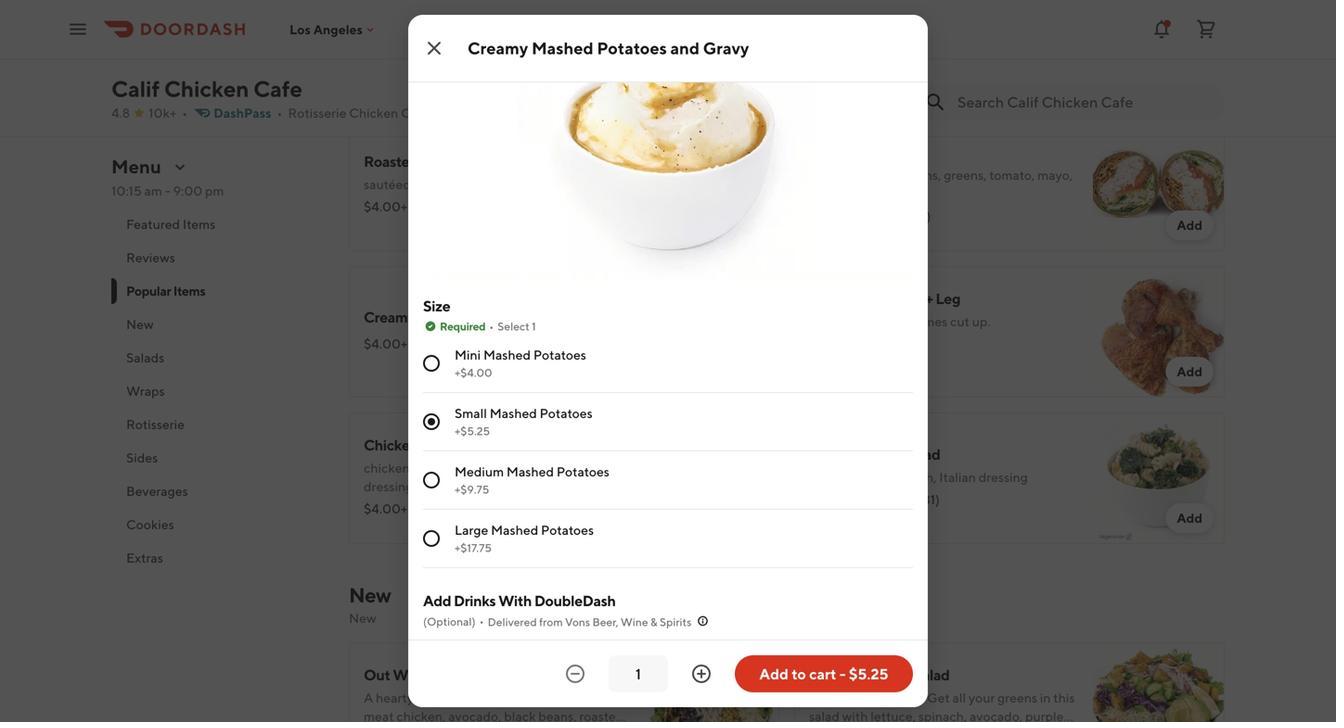 Task type: vqa. For each thing, say whether or not it's contained in the screenshot.
+
yes



Task type: locate. For each thing, give the bounding box(es) containing it.
1 vertical spatial rotisserie
[[126, 417, 185, 432]]

0 horizontal spatial w/
[[414, 177, 429, 192]]

chicken, down 'ranch'
[[397, 710, 446, 723]]

creamy mashed potatoes and gravy up (33)
[[364, 309, 601, 326]]

0 vertical spatial new
[[126, 317, 154, 332]]

0 horizontal spatial &
[[474, 177, 482, 192]]

add for chicken, pasta, green onions, 1000 island dressing
[[732, 511, 757, 526]]

mashed for small mashed potatoes
[[490, 406, 537, 421]]

caesar down lettuce,
[[1002, 49, 1043, 64]]

italian down cheddar
[[522, 39, 559, 55]]

chicken down the $14.75
[[349, 105, 398, 121]]

potatoes inside small mashed potatoes +$5.25
[[540, 406, 593, 421]]

1 vertical spatial tomato,
[[990, 168, 1035, 183]]

pasta, for broccoli pasta salad
[[863, 470, 898, 485]]

1 horizontal spatial pasta
[[866, 446, 902, 464]]

tomato, for avocado,
[[409, 39, 455, 55]]

0 horizontal spatial gravy
[[562, 309, 601, 326]]

popular
[[126, 284, 171, 299]]

creamy mashed potatoes and gravy image
[[648, 266, 780, 398]]

pasta, inside chicken pasta salad chicken, pasta, green onions, 1000 island dressing
[[416, 461, 451, 476]]

potatoes down • select 1
[[534, 348, 586, 363]]

10k+
[[149, 105, 177, 121]]

pasta inside chicken pasta salad chicken, pasta, green onions, 1000 island dressing
[[421, 437, 457, 454]]

white up lemon,
[[956, 12, 988, 27]]

& inside qtr chicken dark + leg 2 legs & 1 thigh. -comes cut up. 93% (66)
[[846, 314, 854, 329]]

salads button
[[111, 342, 327, 375]]

mayo, inside the chicken, avocado, white cheddar cheese, greens, tomato, mayo, side italian dressing $14.75 •
[[457, 39, 493, 55]]

potatoes inside mini mashed potatoes +$4.00
[[534, 348, 586, 363]]

caesar left wrap
[[809, 143, 855, 161]]

0 horizontal spatial white
[[471, 21, 504, 36]]

1 horizontal spatial w/
[[559, 691, 575, 706]]

$5.25
[[849, 666, 889, 684]]

side
[[495, 39, 519, 55], [976, 49, 1000, 64]]

mayo, for wrap
[[1038, 168, 1073, 183]]

new inside button
[[126, 317, 154, 332]]

medium
[[455, 465, 504, 480]]

mayo, right close creamy mashed potatoes and gravy icon
[[457, 39, 493, 55]]

greens,
[[364, 39, 407, 55], [944, 168, 987, 183]]

salad right goddess
[[914, 667, 950, 684]]

meat inside out west salad a hearty ranch style salad loaded w/ white meat chicken, avocado, black beans, roaste
[[364, 710, 394, 723]]

cafe up dashpass • on the left top of the page
[[253, 76, 302, 102]]

creamy mashed potatoes and gravy dialog
[[408, 12, 928, 723]]

pasta, up 100%
[[863, 470, 898, 485]]

w/ up parmesan,
[[937, 12, 953, 27]]

0 horizontal spatial mayo,
[[457, 39, 493, 55]]

creamy left "size"
[[364, 309, 415, 326]]

extras
[[126, 551, 163, 566]]

& inside 'add drinks with doubledash' group
[[651, 616, 658, 629]]

2 $4.00+ from the top
[[364, 336, 408, 352]]

1 horizontal spatial side
[[976, 49, 1000, 64]]

and inside dialog
[[671, 38, 700, 58]]

mayo, inside caesar wrap chicken, pita croutons, greens, tomato, mayo, caesar dressing
[[1038, 168, 1073, 183]]

italian inside the chicken, avocado, white cheddar cheese, greens, tomato, mayo, side italian dressing $14.75 •
[[522, 39, 559, 55]]

• inside (optional) •
[[479, 615, 484, 628]]

w/ inside the roasted potatoes sautéed w/ onions & spices $4.00+
[[414, 177, 429, 192]]

mashed right large
[[491, 523, 539, 538]]

caesar wrap chicken, pita croutons, greens, tomato, mayo, caesar dressing
[[809, 143, 1073, 201]]

beer,
[[593, 616, 619, 629]]

0 vertical spatial w/
[[937, 12, 953, 27]]

2 horizontal spatial -
[[901, 314, 906, 329]]

- right thigh.
[[901, 314, 906, 329]]

•
[[406, 62, 412, 77], [182, 105, 188, 121], [277, 105, 283, 121], [489, 320, 494, 333], [479, 615, 484, 628]]

salad
[[460, 437, 496, 454], [905, 446, 941, 464], [430, 667, 466, 684], [914, 667, 950, 684]]

cafe for calif chicken cafe
[[253, 76, 302, 102]]

#3
[[809, 75, 826, 90]]

dressing inside broccoli pasta salad broccoli, pasta, ranch, italian dressing
[[979, 470, 1028, 485]]

1 horizontal spatial cafe
[[401, 105, 429, 121]]

legs
[[819, 314, 843, 329]]

1 left thigh.
[[857, 314, 862, 329]]

creamy mashed potatoes and gravy
[[468, 38, 749, 58], [364, 309, 601, 326]]

1 vertical spatial croutons,
[[887, 168, 942, 183]]

dressing
[[561, 39, 611, 55], [809, 67, 859, 83], [853, 186, 902, 201], [979, 470, 1028, 485], [364, 479, 413, 495]]

chicken up dashpass
[[164, 76, 249, 102]]

2 horizontal spatial w/
[[937, 12, 953, 27]]

1 horizontal spatial -
[[840, 666, 846, 684]]

• right the $14.75
[[406, 62, 412, 77]]

$4.00+ inside the roasted potatoes sautéed w/ onions & spices $4.00+
[[364, 199, 408, 214]]

mashed down • select 1
[[483, 348, 531, 363]]

+$9.75
[[455, 484, 489, 497]]

meat up lettuce,
[[991, 12, 1021, 27]]

creamy mashed potatoes and gravy inside dialog
[[468, 38, 749, 58]]

1 vertical spatial cafe
[[401, 105, 429, 121]]

white down decrease quantity by 1 icon
[[578, 691, 611, 706]]

pasta, for chicken pasta salad
[[416, 461, 451, 476]]

pasta up ranch,
[[866, 446, 902, 464]]

$14.75
[[364, 62, 402, 77]]

1 vertical spatial -
[[901, 314, 906, 329]]

1
[[857, 314, 862, 329], [532, 320, 536, 333]]

chicken, up the $14.75
[[364, 21, 413, 36]]

• right dashpass
[[277, 105, 283, 121]]

- right "am"
[[165, 183, 171, 199]]

2 vertical spatial &
[[651, 616, 658, 629]]

100% (31)
[[883, 492, 940, 508]]

rotisserie right dashpass • on the left top of the page
[[288, 105, 347, 121]]

dressing down cheese,
[[561, 39, 611, 55]]

add button for qtr chicken dark + leg
[[1166, 357, 1214, 387]]

creamy
[[468, 38, 528, 58], [364, 309, 415, 326]]

close creamy mashed potatoes and gravy image
[[423, 37, 445, 59]]

w/ inside out west salad a hearty ranch style salad loaded w/ white meat chicken, avocado, black beans, roaste
[[559, 691, 575, 706]]

• left select
[[489, 320, 494, 333]]

0 vertical spatial gravy
[[703, 38, 749, 58]]

creamy down cheddar
[[468, 38, 528, 58]]

3 $4.00+ from the top
[[364, 502, 408, 517]]

add inside button
[[760, 666, 789, 684]]

1 horizontal spatial gravy
[[703, 38, 749, 58]]

caesar
[[1002, 49, 1043, 64], [809, 143, 855, 161], [809, 186, 850, 201]]

2 vertical spatial w/
[[559, 691, 575, 706]]

mayo, down item search search field
[[1038, 168, 1073, 183]]

avocado, up sourdough at top
[[809, 30, 862, 45]]

0 horizontal spatial cafe
[[253, 76, 302, 102]]

chicken, left 'green'
[[364, 461, 413, 476]]

0 horizontal spatial meat
[[364, 710, 394, 723]]

avocado, up close creamy mashed potatoes and gravy icon
[[416, 21, 469, 36]]

1 horizontal spatial greens,
[[944, 168, 987, 183]]

white inside out west salad a hearty ranch style salad loaded w/ white meat chicken, avocado, black beans, roaste
[[578, 691, 611, 706]]

& for potatoes
[[474, 177, 482, 192]]

gravy inside dialog
[[703, 38, 749, 58]]

2
[[809, 314, 817, 329]]

pasta, left 'green'
[[416, 461, 451, 476]]

avocado,
[[416, 21, 469, 36], [809, 30, 862, 45], [448, 710, 502, 723]]

chicken for calif
[[164, 76, 249, 102]]

and
[[671, 38, 700, 58], [534, 309, 559, 326]]

1 vertical spatial w/
[[414, 177, 429, 192]]

salad inside out west salad a hearty ranch style salad loaded w/ white meat chicken, avocado, black beans, roaste
[[430, 667, 466, 684]]

items inside button
[[183, 217, 216, 232]]

salad up 'green'
[[460, 437, 496, 454]]

the
[[809, 12, 832, 27]]

small
[[455, 406, 487, 421]]

+
[[926, 290, 933, 308]]

hearty
[[376, 691, 414, 706]]

1 vertical spatial italian
[[939, 470, 976, 485]]

chicken, left pita
[[809, 168, 859, 183]]

croutons, inside the classic but better w/ white meat chicken, avocado, flaked parmesan, pasta, lettuce, sourdough croutons, lemon, side caesar dressing
[[876, 49, 930, 64]]

salad inside broccoli pasta salad broccoli, pasta, ranch, italian dressing
[[905, 446, 941, 464]]

mashed inside "large mashed potatoes +$17.75"
[[491, 523, 539, 538]]

2 vertical spatial -
[[840, 666, 846, 684]]

& left "spices" at top left
[[474, 177, 482, 192]]

add button for roasted potatoes
[[721, 211, 768, 240]]

94%
[[880, 52, 905, 68]]

mashed down small mashed potatoes +$5.25
[[507, 465, 554, 480]]

0 horizontal spatial and
[[534, 309, 559, 326]]

potatoes inside medium mashed potatoes +$9.75
[[557, 465, 610, 480]]

0 vertical spatial greens,
[[364, 39, 407, 55]]

w/ left onions
[[414, 177, 429, 192]]

white
[[956, 12, 988, 27], [471, 21, 504, 36], [578, 691, 611, 706]]

• right 10k+
[[182, 105, 188, 121]]

1 vertical spatial creamy
[[364, 309, 415, 326]]

0 vertical spatial croutons,
[[876, 49, 930, 64]]

potatoes right the onions,
[[557, 465, 610, 480]]

pasta inside broccoli pasta salad broccoli, pasta, ranch, italian dressing
[[866, 446, 902, 464]]

italian inside broccoli pasta salad broccoli, pasta, ranch, italian dressing
[[939, 470, 976, 485]]

• for dashpass •
[[277, 105, 283, 121]]

tomato, inside caesar wrap chicken, pita croutons, greens, tomato, mayo, caesar dressing
[[990, 168, 1035, 183]]

but
[[875, 12, 896, 27]]

0 horizontal spatial pasta,
[[416, 461, 451, 476]]

1 horizontal spatial italian
[[939, 470, 976, 485]]

0 vertical spatial caesar
[[1002, 49, 1043, 64]]

100%
[[883, 492, 916, 508]]

reviews button
[[111, 241, 327, 275]]

-
[[165, 183, 171, 199], [901, 314, 906, 329], [840, 666, 846, 684]]

(31)
[[919, 492, 940, 508]]

dressing inside the chicken, avocado, white cheddar cheese, greens, tomato, mayo, side italian dressing $14.75 •
[[561, 39, 611, 55]]

meat inside the classic but better w/ white meat chicken, avocado, flaked parmesan, pasta, lettuce, sourdough croutons, lemon, side caesar dressing
[[991, 12, 1021, 27]]

rotisserie down wraps
[[126, 417, 185, 432]]

1 horizontal spatial &
[[651, 616, 658, 629]]

mashed for medium mashed potatoes
[[507, 465, 554, 480]]

mashed for mini mashed potatoes
[[483, 348, 531, 363]]

mashed up 87%
[[418, 309, 470, 326]]

None radio
[[423, 355, 440, 372], [423, 472, 440, 489], [423, 531, 440, 548], [423, 355, 440, 372], [423, 472, 440, 489], [423, 531, 440, 548]]

(optional) •
[[423, 615, 484, 629]]

• inside the chicken, avocado, white cheddar cheese, greens, tomato, mayo, side italian dressing $14.75 •
[[406, 62, 412, 77]]

10:15 am - 9:00 pm
[[111, 183, 224, 199]]

0 vertical spatial italian
[[522, 39, 559, 55]]

out
[[364, 667, 390, 684]]

dressing left +$9.75
[[364, 479, 413, 495]]

add inside group
[[423, 593, 451, 610]]

1 vertical spatial gravy
[[562, 309, 601, 326]]

potatoes up (33)
[[473, 309, 532, 326]]

angeles
[[313, 22, 363, 37]]

w/ up beans, on the left of page
[[559, 691, 575, 706]]

0 horizontal spatial italian
[[522, 39, 559, 55]]

0 horizontal spatial rotisserie
[[126, 417, 185, 432]]

greens, for avocado,
[[364, 39, 407, 55]]

0 vertical spatial creamy mashed potatoes and gravy
[[468, 38, 749, 58]]

$4.00+ for 91% (37)
[[364, 502, 408, 517]]

& for from
[[651, 616, 658, 629]]

pasta, inside broccoli pasta salad broccoli, pasta, ranch, italian dressing
[[863, 470, 898, 485]]

$4.00+ down sautéed
[[364, 199, 408, 214]]

thigh.
[[864, 314, 898, 329]]

new for new
[[126, 317, 154, 332]]

qtr chicken dark + leg image
[[1093, 266, 1225, 398]]

chicken left +$5.25
[[364, 437, 418, 454]]

10:15
[[111, 183, 142, 199]]

menu
[[111, 156, 161, 178]]

1 horizontal spatial meat
[[991, 12, 1021, 27]]

notification bell image
[[1151, 18, 1173, 40]]

add button for chicken pasta salad
[[721, 504, 768, 534]]

2 horizontal spatial pasta,
[[968, 30, 1003, 45]]

0 vertical spatial &
[[474, 177, 482, 192]]

Item Search search field
[[958, 92, 1210, 112]]

1 vertical spatial and
[[534, 309, 559, 326]]

rotisserie for rotisserie chicken cafe
[[288, 105, 347, 121]]

0 horizontal spatial greens,
[[364, 39, 407, 55]]

1 horizontal spatial and
[[671, 38, 700, 58]]

salad inside chicken pasta salad chicken, pasta, green onions, 1000 island dressing
[[460, 437, 496, 454]]

(32)
[[908, 208, 931, 224]]

dressing right ranch,
[[979, 470, 1028, 485]]

cheddar
[[507, 21, 556, 36]]

2 horizontal spatial &
[[846, 314, 854, 329]]

& right legs
[[846, 314, 854, 329]]

items right popular
[[173, 284, 205, 299]]

add for sautéed w/ onions & spices
[[732, 218, 757, 233]]

0 vertical spatial cafe
[[253, 76, 302, 102]]

none radio inside size group
[[423, 414, 440, 431]]

1 inside qtr chicken dark + leg 2 legs & 1 thigh. -comes cut up. 93% (66)
[[857, 314, 862, 329]]

chicken
[[164, 76, 249, 102], [349, 105, 398, 121], [835, 290, 889, 308], [364, 437, 418, 454]]

$4.00+ left '91%'
[[364, 502, 408, 517]]

side inside the classic but better w/ white meat chicken, avocado, flaked parmesan, pasta, lettuce, sourdough croutons, lemon, side caesar dressing
[[976, 49, 1000, 64]]

dressing down sourdough at top
[[809, 67, 859, 83]]

1 horizontal spatial 1
[[857, 314, 862, 329]]

0 vertical spatial and
[[671, 38, 700, 58]]

1 horizontal spatial creamy
[[468, 38, 528, 58]]

2 vertical spatial new
[[349, 611, 376, 626]]

1 horizontal spatial rotisserie
[[288, 105, 347, 121]]

0 vertical spatial $4.00+
[[364, 199, 408, 214]]

items
[[183, 217, 216, 232], [173, 284, 205, 299]]

• down drinks
[[479, 615, 484, 628]]

&
[[474, 177, 482, 192], [846, 314, 854, 329], [651, 616, 658, 629]]

chicken inside qtr chicken dark + leg 2 legs & 1 thigh. -comes cut up. 93% (66)
[[835, 290, 889, 308]]

1 vertical spatial mayo,
[[1038, 168, 1073, 183]]

croutons, down flaked
[[876, 49, 930, 64]]

add for chicken, avocado, white cheddar cheese, greens, tomato, mayo, side italian dressing
[[732, 71, 757, 86]]

creamy mashed potatoes and gravy down cheese,
[[468, 38, 749, 58]]

onions,
[[490, 461, 532, 476]]

pasta up 'green'
[[421, 437, 457, 454]]

tomato,
[[409, 39, 455, 55], [990, 168, 1035, 183]]

dark
[[892, 290, 923, 308]]

0 vertical spatial rotisserie
[[288, 105, 347, 121]]

loaded
[[516, 691, 557, 706]]

1 horizontal spatial mayo,
[[1038, 168, 1073, 183]]

mayo, for avocado,
[[457, 39, 493, 55]]

mashed down cheese,
[[532, 38, 594, 58]]

white left cheddar
[[471, 21, 504, 36]]

1 $4.00+ from the top
[[364, 199, 408, 214]]

potatoes down medium mashed potatoes +$9.75
[[541, 523, 594, 538]]

dressing down pita
[[853, 186, 902, 201]]

potatoes up 1000
[[540, 406, 593, 421]]

popular items
[[126, 284, 205, 299]]

1 vertical spatial items
[[173, 284, 205, 299]]

1 right select
[[532, 320, 536, 333]]

potatoes
[[597, 38, 667, 58], [421, 153, 480, 170], [473, 309, 532, 326], [534, 348, 586, 363], [540, 406, 593, 421], [557, 465, 610, 480], [541, 523, 594, 538]]

rotisserie
[[288, 105, 347, 121], [126, 417, 185, 432]]

avocado, inside the chicken, avocado, white cheddar cheese, greens, tomato, mayo, side italian dressing $14.75 •
[[416, 21, 469, 36]]

0 vertical spatial meat
[[991, 12, 1021, 27]]

side down cheddar
[[495, 39, 519, 55]]

0 items, open order cart image
[[1195, 18, 1218, 40]]

1 vertical spatial meat
[[364, 710, 394, 723]]

& inside the roasted potatoes sautéed w/ onions & spices $4.00+
[[474, 177, 482, 192]]

0 vertical spatial creamy
[[468, 38, 528, 58]]

mini
[[455, 348, 481, 363]]

add
[[732, 71, 757, 86], [1177, 71, 1203, 86], [732, 218, 757, 233], [1177, 218, 1203, 233], [1177, 364, 1203, 380], [732, 511, 757, 526], [1177, 511, 1203, 526], [423, 593, 451, 610], [760, 666, 789, 684]]

1 vertical spatial caesar
[[809, 143, 855, 161]]

meat down "a"
[[364, 710, 394, 723]]

2 vertical spatial $4.00+
[[364, 502, 408, 517]]

liked
[[860, 75, 892, 90]]

a
[[364, 691, 373, 706]]

mashed
[[532, 38, 594, 58], [418, 309, 470, 326], [483, 348, 531, 363], [490, 406, 537, 421], [507, 465, 554, 480], [491, 523, 539, 538]]

mashed inside mini mashed potatoes +$4.00
[[483, 348, 531, 363]]

1 vertical spatial $4.00+
[[364, 336, 408, 352]]

- right cart
[[840, 666, 846, 684]]

white inside the chicken, avocado, white cheddar cheese, greens, tomato, mayo, side italian dressing $14.75 •
[[471, 21, 504, 36]]

white inside the classic but better w/ white meat chicken, avocado, flaked parmesan, pasta, lettuce, sourdough croutons, lemon, side caesar dressing
[[956, 12, 988, 27]]

rotisserie inside rotisserie button
[[126, 417, 185, 432]]

0 horizontal spatial tomato,
[[409, 39, 455, 55]]

1 vertical spatial greens,
[[944, 168, 987, 183]]

with
[[498, 593, 532, 610]]

tomato, inside the chicken, avocado, white cheddar cheese, greens, tomato, mayo, side italian dressing $14.75 •
[[409, 39, 455, 55]]

croutons, up (32)
[[887, 168, 942, 183]]

0 horizontal spatial side
[[495, 39, 519, 55]]

calif chicken cafe
[[111, 76, 302, 102]]

dressing inside caesar wrap chicken, pita croutons, greens, tomato, mayo, caesar dressing
[[853, 186, 902, 201]]

0 vertical spatial items
[[183, 217, 216, 232]]

caesar up "$13.50"
[[809, 186, 850, 201]]

0 horizontal spatial pasta
[[421, 437, 457, 454]]

side right lemon,
[[976, 49, 1000, 64]]

chicken, inside the chicken, avocado, white cheddar cheese, greens, tomato, mayo, side italian dressing $14.75 •
[[364, 21, 413, 36]]

add for 2 legs & 1 thigh. -comes cut up.
[[1177, 364, 1203, 380]]

decrease quantity by 1 image
[[564, 664, 587, 686]]

vons
[[565, 616, 590, 629]]

greens, for wrap
[[944, 168, 987, 183]]

1 vertical spatial &
[[846, 314, 854, 329]]

chicken pasta salad chicken, pasta, green onions, 1000 island dressing
[[364, 437, 606, 495]]

featured items
[[126, 217, 216, 232]]

None radio
[[423, 414, 440, 431]]

large
[[455, 523, 488, 538]]

1 vertical spatial new
[[349, 584, 391, 608]]

chicken up thigh.
[[835, 290, 889, 308]]

0 horizontal spatial -
[[165, 183, 171, 199]]

avocado, inside the classic but better w/ white meat chicken, avocado, flaked parmesan, pasta, lettuce, sourdough croutons, lemon, side caesar dressing
[[809, 30, 862, 45]]

new inside new new
[[349, 611, 376, 626]]

potatoes up onions
[[421, 153, 480, 170]]

salad for chicken
[[460, 437, 496, 454]]

2 horizontal spatial white
[[956, 12, 988, 27]]

1 horizontal spatial white
[[578, 691, 611, 706]]

1 horizontal spatial pasta,
[[863, 470, 898, 485]]

italian up (31)
[[939, 470, 976, 485]]

greens, inside caesar wrap chicken, pita croutons, greens, tomato, mayo, caesar dressing
[[944, 168, 987, 183]]

items down 9:00
[[183, 217, 216, 232]]

cafe down the $14.75
[[401, 105, 429, 121]]

lemon,
[[933, 49, 973, 64]]

avocado, down style
[[448, 710, 502, 723]]

caesar inside the classic but better w/ white meat chicken, avocado, flaked parmesan, pasta, lettuce, sourdough croutons, lemon, side caesar dressing
[[1002, 49, 1043, 64]]

0 vertical spatial tomato,
[[409, 39, 455, 55]]

0 vertical spatial mayo,
[[457, 39, 493, 55]]

mashed inside medium mashed potatoes +$9.75
[[507, 465, 554, 480]]

& right wine
[[651, 616, 658, 629]]

gravy
[[703, 38, 749, 58], [562, 309, 601, 326]]

lettuce,
[[1005, 30, 1051, 45]]

chicken for qtr
[[835, 290, 889, 308]]

salad up ranch,
[[905, 446, 941, 464]]

pasta, up lemon,
[[968, 30, 1003, 45]]

greens, inside the chicken, avocado, white cheddar cheese, greens, tomato, mayo, side italian dressing $14.75 •
[[364, 39, 407, 55]]

chicken, up lettuce,
[[1024, 12, 1073, 27]]

wine
[[621, 616, 648, 629]]

mashed inside small mashed potatoes +$5.25
[[490, 406, 537, 421]]

chicken pasta salad image
[[648, 413, 780, 545]]

0 horizontal spatial 1
[[532, 320, 536, 333]]

1 horizontal spatial tomato,
[[990, 168, 1035, 183]]

rotisserie chicken cafe
[[288, 105, 429, 121]]

doubledash
[[534, 593, 616, 610]]

• inside size group
[[489, 320, 494, 333]]

delivered from vons beer, wine & spirits
[[488, 616, 692, 629]]

$4.00+ left 87%
[[364, 336, 408, 352]]

salad up 'ranch'
[[430, 667, 466, 684]]

mashed right small
[[490, 406, 537, 421]]

open menu image
[[67, 18, 89, 40]]



Task type: describe. For each thing, give the bounding box(es) containing it.
side inside the chicken, avocado, white cheddar cheese, greens, tomato, mayo, side italian dressing $14.75 •
[[495, 39, 519, 55]]

medium mashed potatoes +$9.75
[[455, 465, 610, 497]]

mashed for large mashed potatoes
[[491, 523, 539, 538]]

salad for broccoli
[[905, 446, 941, 464]]

green goddess salad image
[[1093, 643, 1225, 723]]

add button for broccoli pasta salad
[[1166, 504, 1214, 534]]

+$17.75
[[455, 542, 492, 555]]

rotisserie for rotisserie
[[126, 417, 185, 432]]

featured
[[126, 217, 180, 232]]

salads
[[126, 350, 164, 366]]

extras button
[[111, 542, 327, 575]]

salad for out
[[430, 667, 466, 684]]

cart
[[809, 666, 837, 684]]

cheese,
[[558, 21, 603, 36]]

0 horizontal spatial creamy
[[364, 309, 415, 326]]

add for chicken, pita croutons, greens, tomato, mayo, caesar dressing
[[1177, 218, 1203, 233]]

los angeles
[[290, 22, 363, 37]]

drinks
[[454, 593, 496, 610]]

pita
[[861, 168, 884, 183]]

roasted
[[364, 153, 418, 170]]

1 vertical spatial creamy mashed potatoes and gravy
[[364, 309, 601, 326]]

calif
[[111, 76, 160, 102]]

add button for caesar wrap
[[1166, 211, 1214, 240]]

beverages
[[126, 484, 188, 499]]

91%
[[437, 502, 460, 517]]

96%
[[879, 208, 905, 224]]

$4.00+ for 87% (33)
[[364, 336, 408, 352]]

large mashed potatoes +$17.75
[[455, 523, 594, 555]]

los
[[290, 22, 311, 37]]

cafe for rotisserie chicken cafe
[[401, 105, 429, 121]]

potatoes inside the roasted potatoes sautéed w/ onions & spices $4.00+
[[421, 153, 480, 170]]

black
[[504, 710, 536, 723]]

new for new new
[[349, 584, 391, 608]]

spices
[[485, 177, 521, 192]]

ranch,
[[900, 470, 937, 485]]

(optional)
[[423, 616, 476, 629]]

chicken, avocado, white cheddar cheese, greens, tomato, mayo, side italian dressing $14.75 •
[[364, 21, 611, 77]]

west
[[393, 667, 428, 684]]

broccoli pasta salad broccoli, pasta, ranch, italian dressing
[[809, 446, 1028, 485]]

sautéed
[[364, 177, 411, 192]]

$13.50
[[809, 208, 850, 224]]

melrose wrap image
[[648, 0, 780, 105]]

size group
[[423, 296, 913, 569]]

sides button
[[111, 442, 327, 475]]

chicken, inside chicken pasta salad chicken, pasta, green onions, 1000 island dressing
[[364, 461, 413, 476]]

add to cart - $5.25 button
[[735, 656, 913, 693]]

tomato, for wrap
[[990, 168, 1035, 183]]

• select 1
[[489, 320, 536, 333]]

am
[[144, 183, 162, 199]]

parmesan,
[[904, 30, 965, 45]]

salad
[[483, 691, 513, 706]]

delivered from vons beer, wine & spirits image
[[695, 614, 710, 629]]

select
[[498, 320, 530, 333]]

pasta for chicken
[[421, 437, 457, 454]]

salad for green
[[914, 667, 950, 684]]

green
[[453, 461, 488, 476]]

delivered
[[488, 616, 537, 629]]

spirits
[[660, 616, 692, 629]]

cookies button
[[111, 509, 327, 542]]

classic
[[834, 12, 873, 27]]

• for 10k+ •
[[182, 105, 188, 121]]

dashpass •
[[214, 105, 283, 121]]

most
[[828, 75, 858, 90]]

flaked
[[865, 30, 902, 45]]

better
[[898, 12, 935, 27]]

chicken inside chicken pasta salad chicken, pasta, green onions, 1000 island dressing
[[364, 437, 418, 454]]

new button
[[111, 308, 327, 342]]

broccoli
[[809, 446, 863, 464]]

chicken for rotisserie
[[349, 105, 398, 121]]

add drinks with doubledash group
[[423, 591, 913, 723]]

+$4.00
[[455, 367, 492, 380]]

leg
[[936, 290, 961, 308]]

featured items button
[[111, 208, 327, 241]]

los angeles button
[[290, 22, 378, 37]]

- inside button
[[840, 666, 846, 684]]

items for featured items
[[183, 217, 216, 232]]

10k+ •
[[149, 105, 188, 121]]

add for broccoli, pasta, ranch, italian dressing
[[1177, 511, 1203, 526]]

(55)
[[908, 52, 933, 68]]

to
[[792, 666, 806, 684]]

broccoli pasta salad image
[[1093, 413, 1225, 545]]

1 inside size group
[[532, 320, 536, 333]]

up.
[[972, 314, 991, 329]]

dressing inside chicken pasta salad chicken, pasta, green onions, 1000 island dressing
[[364, 479, 413, 495]]

sides
[[126, 451, 158, 466]]

items for popular items
[[173, 284, 205, 299]]

increase quantity by 1 image
[[691, 664, 713, 686]]

broccoli,
[[809, 470, 860, 485]]

2 vertical spatial caesar
[[809, 186, 850, 201]]

wraps
[[126, 384, 165, 399]]

chicken, inside the classic but better w/ white meat chicken, avocado, flaked parmesan, pasta, lettuce, sourdough croutons, lemon, side caesar dressing
[[1024, 12, 1073, 27]]

new new
[[349, 584, 391, 626]]

style
[[452, 691, 480, 706]]

mini mashed potatoes +$4.00
[[455, 348, 586, 380]]

beverages button
[[111, 475, 327, 509]]

add to cart - $5.25
[[760, 666, 889, 684]]

add for the classic but better w/ white meat chicken, avocado, flaked parmesan, pasta, lettuce, sourdough croutons, lemon, side caesar dressing
[[1177, 71, 1203, 86]]

- inside qtr chicken dark + leg 2 legs & 1 thigh. -comes cut up. 93% (66)
[[901, 314, 906, 329]]

creamy inside dialog
[[468, 38, 528, 58]]

87%
[[437, 336, 462, 352]]

required
[[440, 320, 486, 333]]

cafe caesar salad image
[[1093, 0, 1225, 105]]

avocado, inside out west salad a hearty ranch style salad loaded w/ white meat chicken, avocado, black beans, roaste
[[448, 710, 502, 723]]

9:00
[[173, 183, 203, 199]]

out west salad image
[[648, 643, 780, 723]]

from
[[539, 616, 563, 629]]

green
[[809, 667, 850, 684]]

wrap
[[857, 143, 894, 161]]

roasted potatoes sautéed w/ onions & spices $4.00+
[[364, 153, 521, 214]]

pasta, inside the classic but better w/ white meat chicken, avocado, flaked parmesan, pasta, lettuce, sourdough croutons, lemon, side caesar dressing
[[968, 30, 1003, 45]]

potatoes down cheese,
[[597, 38, 667, 58]]

dressing inside the classic but better w/ white meat chicken, avocado, flaked parmesan, pasta, lettuce, sourdough croutons, lemon, side caesar dressing
[[809, 67, 859, 83]]

(66)
[[903, 336, 927, 352]]

+$5.25
[[455, 425, 490, 438]]

ranch
[[416, 691, 450, 706]]

pasta for broccoli
[[866, 446, 902, 464]]

roasted potatoes image
[[648, 120, 780, 252]]

w/ inside the classic but better w/ white meat chicken, avocado, flaked parmesan, pasta, lettuce, sourdough croutons, lemon, side caesar dressing
[[937, 12, 953, 27]]

Current quantity is 1 number field
[[620, 665, 657, 685]]

chicken, inside out west salad a hearty ranch style salad loaded w/ white meat chicken, avocado, black beans, roaste
[[397, 710, 446, 723]]

91% (37)
[[437, 502, 486, 517]]

potatoes inside "large mashed potatoes +$17.75"
[[541, 523, 594, 538]]

• for (optional) •
[[479, 615, 484, 628]]

sourdough
[[809, 49, 873, 64]]

87% (33)
[[437, 336, 488, 352]]

caesar wrap image
[[1093, 120, 1225, 252]]

(37)
[[463, 502, 486, 517]]

green goddess salad
[[809, 667, 950, 684]]

reviews
[[126, 250, 175, 265]]

0 vertical spatial -
[[165, 183, 171, 199]]

4.8
[[111, 105, 130, 121]]

chicken, inside caesar wrap chicken, pita croutons, greens, tomato, mayo, caesar dressing
[[809, 168, 859, 183]]

rotisserie button
[[111, 408, 327, 442]]

croutons, inside caesar wrap chicken, pita croutons, greens, tomato, mayo, caesar dressing
[[887, 168, 942, 183]]

onions
[[432, 177, 471, 192]]

qtr
[[809, 290, 832, 308]]



